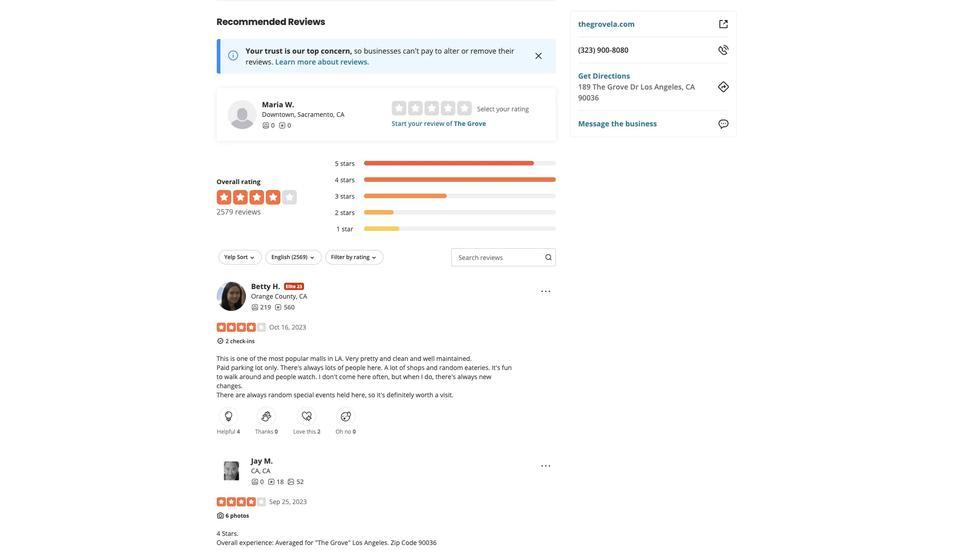 Task type: describe. For each thing, give the bounding box(es) containing it.
4 stars
[[335, 175, 355, 184]]

business
[[625, 119, 657, 129]]

watch.
[[298, 372, 317, 381]]

(323)
[[578, 45, 595, 55]]

held
[[337, 391, 350, 399]]

filter by rating button
[[325, 250, 384, 265]]

visit.
[[440, 391, 454, 399]]

betty
[[251, 281, 271, 291]]

0 right the no
[[353, 428, 356, 436]]

popular
[[285, 354, 309, 363]]

betty h. link
[[251, 281, 280, 291]]

here.
[[367, 363, 383, 372]]

18
[[277, 477, 284, 486]]

16 chevron down v2 image for yelp sort
[[249, 254, 256, 261]]

elite 23 orange county, ca
[[251, 283, 307, 300]]

16 chevron down v2 image for filter by rating
[[371, 254, 378, 261]]

(0 reactions) element for oh no 0
[[353, 428, 356, 436]]

stars for 2 stars
[[340, 208, 355, 217]]

paid
[[217, 363, 229, 372]]

sep
[[269, 497, 280, 506]]

90036 inside 4 stars. overall experience: averaged for "the grove" los angeles. zip code  90036
[[419, 538, 437, 547]]

16 chevron down v2 image for english (2569)
[[308, 254, 316, 261]]

learn
[[275, 57, 295, 67]]

2 check-ins
[[226, 337, 255, 345]]

friends element for betty h.
[[251, 303, 271, 312]]

4 star rating image for 2579 reviews
[[217, 190, 297, 205]]

when
[[403, 372, 420, 381]]

english (2569) button
[[266, 250, 322, 265]]

often,
[[373, 372, 390, 381]]

county,
[[275, 292, 298, 300]]

and up do,
[[426, 363, 438, 372]]

189
[[578, 82, 591, 92]]

0 horizontal spatial rating
[[241, 177, 261, 186]]

sacramento,
[[298, 110, 335, 119]]

(2 reactions) element
[[317, 428, 320, 436]]

recommended reviews
[[217, 15, 325, 28]]

here,
[[351, 391, 367, 399]]

  text field inside recommended reviews element
[[451, 248, 556, 266]]

5 stars
[[335, 159, 355, 168]]

3
[[335, 192, 339, 200]]

16 review v2 image
[[278, 122, 286, 129]]

friends element for maria w.
[[262, 121, 275, 130]]

24 phone v2 image
[[718, 45, 729, 55]]

helpful 4
[[217, 428, 240, 436]]

4 for stars
[[335, 175, 339, 184]]

8080
[[612, 45, 629, 55]]

clean
[[393, 354, 408, 363]]

3 stars
[[335, 192, 355, 200]]

trust
[[265, 46, 283, 56]]

jay
[[251, 456, 262, 466]]

(323) 900-8080
[[578, 45, 629, 55]]

start your review of the grove
[[392, 119, 486, 128]]

maria
[[262, 100, 283, 110]]

concern,
[[321, 46, 352, 56]]

4 for stars.
[[217, 529, 220, 538]]

none radio inside recommended reviews element
[[392, 101, 406, 115]]

more
[[297, 57, 316, 67]]

menu image
[[541, 286, 551, 297]]

oh no 0
[[336, 428, 356, 436]]

1 overall from the top
[[217, 177, 240, 186]]

1 vertical spatial people
[[276, 372, 296, 381]]

of down la.
[[338, 363, 344, 372]]

reviews element for jay m.
[[268, 477, 284, 487]]

for
[[305, 538, 313, 547]]

oct
[[269, 323, 280, 331]]

or
[[461, 46, 469, 56]]

ca inside the jay m. ca, ca
[[262, 467, 270, 475]]

learn more about reviews. link
[[275, 57, 369, 67]]

reviews for 2579 reviews
[[235, 207, 261, 217]]

alter
[[444, 46, 459, 56]]

a
[[435, 391, 439, 399]]

16 friends v2 image for maria w.
[[262, 122, 269, 129]]

1 horizontal spatial random
[[439, 363, 463, 372]]

16 check in v2 image
[[217, 337, 224, 344]]

is inside this is one of the most popular malls in la. very pretty and clean and well maintained. paid parking lot only. there's always lots of people here. a lot of shops and random eateries. it's fun to walk around and people watch. i don't come here often, but when i do, there's always new changes. there are always random special events held here, so it's definitely worth a visit.
[[230, 354, 235, 363]]

the inside get directions 189 the grove dr los angeles, ca 90036
[[593, 82, 606, 92]]

24 info v2 image
[[228, 50, 238, 61]]

experience:
[[239, 538, 274, 547]]

search
[[459, 253, 479, 262]]

reviews. inside so businesses can't pay to alter or remove their reviews.
[[246, 57, 273, 67]]

of down clean
[[399, 363, 405, 372]]

love
[[293, 428, 305, 436]]

m.
[[264, 456, 273, 466]]

averaged
[[275, 538, 303, 547]]

overall rating
[[217, 177, 261, 186]]

special
[[294, 391, 314, 399]]

2 reviews. from the left
[[340, 57, 369, 67]]

ca inside the elite 23 orange county, ca
[[299, 292, 307, 300]]

0 right 16 review v2 image
[[288, 121, 291, 130]]

1 horizontal spatial 4
[[237, 428, 240, 436]]

do,
[[425, 372, 434, 381]]

4 star rating image for oct 16, 2023
[[217, 323, 266, 332]]

around
[[239, 372, 261, 381]]

24 directions v2 image
[[718, 81, 729, 92]]

walk
[[224, 372, 238, 381]]

2 stars
[[335, 208, 355, 217]]

16,
[[281, 323, 290, 331]]

filter reviews by 3 stars rating element
[[326, 192, 556, 201]]

grove inside recommended reviews element
[[467, 119, 486, 128]]

1 i from the left
[[319, 372, 321, 381]]

one
[[237, 354, 248, 363]]

start
[[392, 119, 407, 128]]

their
[[498, 46, 514, 56]]

check-
[[230, 337, 247, 345]]

very
[[345, 354, 359, 363]]

2023 for betty h.
[[292, 323, 306, 331]]

our
[[292, 46, 305, 56]]

info alert
[[217, 39, 556, 74]]

0 left 16 review v2 image
[[271, 121, 275, 130]]

los inside 4 stars. overall experience: averaged for "the grove" los angeles. zip code  90036
[[352, 538, 363, 547]]

fun
[[502, 363, 512, 372]]

2 vertical spatial 2
[[317, 428, 320, 436]]

maria w. downtown, sacramento, ca
[[262, 100, 345, 119]]

so businesses can't pay to alter or remove their reviews.
[[246, 46, 514, 67]]

and down only.
[[263, 372, 274, 381]]

4 star rating image for sep 25, 2023
[[217, 497, 266, 507]]

malls
[[310, 354, 326, 363]]

changes.
[[217, 382, 243, 390]]

most
[[269, 354, 284, 363]]

to inside so businesses can't pay to alter or remove their reviews.
[[435, 46, 442, 56]]

pay
[[421, 46, 433, 56]]

it's
[[492, 363, 500, 372]]

star
[[342, 225, 353, 233]]

0 right 16 friends v2 icon
[[260, 477, 264, 486]]

stars for 3 stars
[[340, 192, 355, 200]]

90036 inside get directions 189 the grove dr los angeles, ca 90036
[[578, 93, 599, 103]]

2 for 2 check-ins
[[226, 337, 229, 345]]

and up a
[[380, 354, 391, 363]]

reviews for search reviews
[[480, 253, 503, 262]]

25,
[[282, 497, 291, 506]]

orange
[[251, 292, 273, 300]]

come
[[339, 372, 356, 381]]

16 friends v2 image
[[251, 478, 258, 486]]



Task type: vqa. For each thing, say whether or not it's contained in the screenshot.
cafe
no



Task type: locate. For each thing, give the bounding box(es) containing it.
message
[[578, 119, 609, 129]]

get directions link
[[578, 71, 630, 81]]

0 horizontal spatial 2
[[226, 337, 229, 345]]

parking
[[231, 363, 254, 372]]

6 photos link
[[226, 512, 249, 520]]

a
[[384, 363, 388, 372]]

thanks 0
[[255, 428, 278, 436]]

0 vertical spatial los
[[641, 82, 653, 92]]

3 stars from the top
[[340, 192, 355, 200]]

1 vertical spatial so
[[368, 391, 375, 399]]

so left it's
[[368, 391, 375, 399]]

stars.
[[222, 529, 239, 538]]

directions
[[593, 71, 630, 81]]

people down very
[[345, 363, 366, 372]]

1 horizontal spatial is
[[285, 46, 290, 56]]

(0 reactions) element right thanks
[[275, 428, 278, 436]]

reviews.
[[246, 57, 273, 67], [340, 57, 369, 67]]

stars inside "element"
[[340, 159, 355, 168]]

1 vertical spatial always
[[458, 372, 477, 381]]

4 inside 4 stars. overall experience: averaged for "the grove" los angeles. zip code  90036
[[217, 529, 220, 538]]

i
[[319, 372, 321, 381], [421, 372, 423, 381]]

select
[[477, 105, 495, 113]]

4 right helpful
[[237, 428, 240, 436]]

0 horizontal spatial reviews
[[235, 207, 261, 217]]

rating for filter by rating
[[354, 253, 370, 261]]

0
[[271, 121, 275, 130], [288, 121, 291, 130], [275, 428, 278, 436], [353, 428, 356, 436], [260, 477, 264, 486]]

16 chevron down v2 image inside yelp sort dropdown button
[[249, 254, 256, 261]]

0 horizontal spatial 90036
[[419, 538, 437, 547]]

1 horizontal spatial lot
[[390, 363, 398, 372]]

1 vertical spatial los
[[352, 538, 363, 547]]

0 horizontal spatial lot
[[255, 363, 263, 372]]

2 4 star rating image from the top
[[217, 323, 266, 332]]

(0 reactions) element right the no
[[353, 428, 356, 436]]

0 vertical spatial 2023
[[292, 323, 306, 331]]

grove down select at the right top
[[467, 119, 486, 128]]

ca inside maria w. downtown, sacramento, ca
[[336, 110, 345, 119]]

friends element down orange
[[251, 303, 271, 312]]

the right message
[[611, 119, 624, 129]]

the inside this is one of the most popular malls in la. very pretty and clean and well maintained. paid parking lot only. there's always lots of people here. a lot of shops and random eateries. it's fun to walk around and people watch. i don't come here often, but when i do, there's always new changes. there are always random special events held here, so it's definitely worth a visit.
[[257, 354, 267, 363]]

reviews. down concern,
[[340, 57, 369, 67]]

2 vertical spatial 4
[[217, 529, 220, 538]]

2 vertical spatial always
[[247, 391, 267, 399]]

reviews. down your at the top left of the page
[[246, 57, 273, 67]]

friends element for jay m.
[[251, 477, 264, 487]]

1 vertical spatial 4 star rating image
[[217, 323, 266, 332]]

random down maintained.
[[439, 363, 463, 372]]

reviews element containing 0
[[278, 121, 291, 130]]

is inside info alert
[[285, 46, 290, 56]]

0 vertical spatial reviews
[[235, 207, 261, 217]]

eateries.
[[465, 363, 490, 372]]

24 external link v2 image
[[718, 19, 729, 30]]

4 star rating image up '2 check-ins' at the bottom of the page
[[217, 323, 266, 332]]

photo of betty h. image
[[217, 282, 246, 311]]

by
[[346, 253, 353, 261]]

2023 right 25,
[[292, 497, 307, 506]]

90036 right code
[[419, 538, 437, 547]]

1 horizontal spatial the
[[611, 119, 624, 129]]

reviews right search
[[480, 253, 503, 262]]

search reviews
[[459, 253, 503, 262]]

0 horizontal spatial always
[[247, 391, 267, 399]]

recommended reviews element
[[188, 0, 585, 550]]

2 horizontal spatial 16 chevron down v2 image
[[371, 254, 378, 261]]

there
[[217, 391, 234, 399]]

well
[[423, 354, 435, 363]]

1 horizontal spatial grove
[[607, 82, 628, 92]]

0 vertical spatial friends element
[[262, 121, 275, 130]]

0 vertical spatial 4 star rating image
[[217, 190, 297, 205]]

rating for select your rating
[[512, 105, 529, 113]]

16 review v2 image left 560
[[275, 304, 282, 311]]

0 vertical spatial your
[[496, 105, 510, 113]]

  text field
[[451, 248, 556, 266]]

1 vertical spatial 2023
[[292, 497, 307, 506]]

yelp
[[224, 253, 236, 261]]

16 review v2 image left 18
[[268, 478, 275, 486]]

16 photos v2 image
[[288, 478, 295, 486]]

(no rating) image
[[392, 101, 472, 115]]

ca down m.
[[262, 467, 270, 475]]

search image
[[545, 254, 552, 261]]

0 vertical spatial the
[[611, 119, 624, 129]]

ca inside get directions 189 the grove dr los angeles, ca 90036
[[686, 82, 695, 92]]

560
[[284, 303, 295, 311]]

(0 reactions) element for thanks 0
[[275, 428, 278, 436]]

always down eateries.
[[458, 372, 477, 381]]

1 vertical spatial the
[[257, 354, 267, 363]]

overall up 2579
[[217, 177, 240, 186]]

1 horizontal spatial 2
[[317, 428, 320, 436]]

2 right '16 check in v2' icon
[[226, 337, 229, 345]]

lot up around
[[255, 363, 263, 372]]

2 horizontal spatial rating
[[512, 105, 529, 113]]

love this 2
[[293, 428, 320, 436]]

16 chevron down v2 image right (2569)
[[308, 254, 316, 261]]

sort
[[237, 253, 248, 261]]

friends element down ca,
[[251, 477, 264, 487]]

people
[[345, 363, 366, 372], [276, 372, 296, 381]]

16 camera v2 image
[[217, 512, 224, 519]]

1 vertical spatial to
[[217, 372, 223, 381]]

0 horizontal spatial is
[[230, 354, 235, 363]]

4 stars from the top
[[340, 208, 355, 217]]

2 lot from the left
[[390, 363, 398, 372]]

ca right angeles,
[[686, 82, 695, 92]]

events
[[316, 391, 335, 399]]

2 (0 reactions) element from the left
[[353, 428, 356, 436]]

photos element
[[288, 477, 304, 487]]

reviews right 2579
[[235, 207, 261, 217]]

the
[[593, 82, 606, 92], [454, 119, 466, 128]]

16 review v2 image for betty h.
[[275, 304, 282, 311]]

there's
[[436, 372, 456, 381]]

la.
[[335, 354, 344, 363]]

0 vertical spatial 2
[[335, 208, 339, 217]]

don't
[[322, 372, 338, 381]]

the down get directions link
[[593, 82, 606, 92]]

to right pay
[[435, 46, 442, 56]]

1 vertical spatial reviews
[[480, 253, 503, 262]]

0 horizontal spatial 16 friends v2 image
[[251, 304, 258, 311]]

0 vertical spatial people
[[345, 363, 366, 372]]

grove down directions in the right of the page
[[607, 82, 628, 92]]

2023 for jay m.
[[292, 497, 307, 506]]

0 horizontal spatial the
[[257, 354, 267, 363]]

but
[[391, 372, 402, 381]]

4 down 5 on the left top of page
[[335, 175, 339, 184]]

1 horizontal spatial people
[[345, 363, 366, 372]]

1 vertical spatial the
[[454, 119, 466, 128]]

reviews element
[[278, 121, 291, 130], [275, 303, 295, 312], [268, 477, 284, 487]]

overall down the stars.
[[217, 538, 238, 547]]

2 i from the left
[[421, 372, 423, 381]]

reviews element for maria w.
[[278, 121, 291, 130]]

0 horizontal spatial random
[[268, 391, 292, 399]]

0 right thanks
[[275, 428, 278, 436]]

ca right sacramento,
[[336, 110, 345, 119]]

photos
[[230, 512, 249, 520]]

los right grove"
[[352, 538, 363, 547]]

of right one
[[250, 354, 256, 363]]

0 vertical spatial 4
[[335, 175, 339, 184]]

None radio
[[392, 101, 406, 115]]

16 friends v2 image left 16 review v2 image
[[262, 122, 269, 129]]

2 vertical spatial friends element
[[251, 477, 264, 487]]

1 horizontal spatial rating
[[354, 253, 370, 261]]

2 horizontal spatial always
[[458, 372, 477, 381]]

close image
[[533, 51, 544, 61]]

16 review v2 image
[[275, 304, 282, 311], [268, 478, 275, 486]]

2 overall from the top
[[217, 538, 238, 547]]

stars for 5 stars
[[340, 159, 355, 168]]

1 vertical spatial 16 friends v2 image
[[251, 304, 258, 311]]

so inside this is one of the most popular malls in la. very pretty and clean and well maintained. paid parking lot only. there's always lots of people here. a lot of shops and random eateries. it's fun to walk around and people watch. i don't come here often, but when i do, there's always new changes. there are always random special events held here, so it's definitely worth a visit.
[[368, 391, 375, 399]]

rating inside dropdown button
[[354, 253, 370, 261]]

4 left the stars.
[[217, 529, 220, 538]]

rating
[[512, 105, 529, 113], [241, 177, 261, 186], [354, 253, 370, 261]]

1 (0 reactions) element from the left
[[275, 428, 278, 436]]

the
[[611, 119, 624, 129], [257, 354, 267, 363]]

reviews
[[235, 207, 261, 217], [480, 253, 503, 262]]

friends element containing 219
[[251, 303, 271, 312]]

16 chevron down v2 image inside filter by rating dropdown button
[[371, 254, 378, 261]]

of right review
[[446, 119, 452, 128]]

0 vertical spatial overall
[[217, 177, 240, 186]]

the inside recommended reviews element
[[454, 119, 466, 128]]

0 horizontal spatial people
[[276, 372, 296, 381]]

no
[[345, 428, 351, 436]]

3 16 chevron down v2 image from the left
[[371, 254, 378, 261]]

filter reviews by 1 star rating element
[[326, 225, 556, 234]]

1 vertical spatial overall
[[217, 538, 238, 547]]

betty h.
[[251, 281, 280, 291]]

so right concern,
[[354, 46, 362, 56]]

always down malls in the left of the page
[[304, 363, 324, 372]]

16 friends v2 image
[[262, 122, 269, 129], [251, 304, 258, 311]]

reviews element for betty h.
[[275, 303, 295, 312]]

english
[[272, 253, 290, 261]]

stars right 3
[[340, 192, 355, 200]]

0 vertical spatial 16 review v2 image
[[275, 304, 282, 311]]

there's
[[280, 363, 302, 372]]

your
[[496, 105, 510, 113], [408, 119, 422, 128]]

4 star rating image up the 2579 reviews
[[217, 190, 297, 205]]

0 vertical spatial 16 friends v2 image
[[262, 122, 269, 129]]

52
[[297, 477, 304, 486]]

yelp sort button
[[218, 250, 262, 265]]

friends element left 16 review v2 image
[[262, 121, 275, 130]]

1 horizontal spatial reviews
[[480, 253, 503, 262]]

rating right by
[[354, 253, 370, 261]]

23
[[297, 283, 302, 290]]

your right select at the right top
[[496, 105, 510, 113]]

so inside so businesses can't pay to alter or remove their reviews.
[[354, 46, 362, 56]]

1 horizontal spatial the
[[593, 82, 606, 92]]

1 vertical spatial 4
[[237, 428, 240, 436]]

None radio
[[408, 101, 423, 115], [424, 101, 439, 115], [441, 101, 455, 115], [457, 101, 472, 115], [408, 101, 423, 115], [424, 101, 439, 115], [441, 101, 455, 115], [457, 101, 472, 115]]

1 4 star rating image from the top
[[217, 190, 297, 205]]

1 horizontal spatial (0 reactions) element
[[353, 428, 356, 436]]

1 horizontal spatial 16 friends v2 image
[[262, 122, 269, 129]]

2 down 3
[[335, 208, 339, 217]]

pretty
[[360, 354, 378, 363]]

zip
[[391, 538, 400, 547]]

reviews element containing 560
[[275, 303, 295, 312]]

angeles,
[[654, 82, 684, 92]]

dr
[[630, 82, 639, 92]]

0 vertical spatial rating
[[512, 105, 529, 113]]

select your rating
[[477, 105, 529, 113]]

1 horizontal spatial your
[[496, 105, 510, 113]]

2 horizontal spatial 2
[[335, 208, 339, 217]]

0 vertical spatial grove
[[607, 82, 628, 92]]

1 horizontal spatial i
[[421, 372, 423, 381]]

helpful
[[217, 428, 235, 436]]

random left special
[[268, 391, 292, 399]]

always
[[304, 363, 324, 372], [458, 372, 477, 381], [247, 391, 267, 399]]

ins
[[247, 337, 255, 345]]

16 review v2 image for jay m.
[[268, 478, 275, 486]]

1 horizontal spatial reviews.
[[340, 57, 369, 67]]

get directions 189 the grove dr los angeles, ca 90036
[[578, 71, 695, 103]]

16 friends v2 image left 219
[[251, 304, 258, 311]]

2 vertical spatial 4 star rating image
[[217, 497, 266, 507]]

1 vertical spatial reviews element
[[275, 303, 295, 312]]

4 star rating image up photos at the bottom left
[[217, 497, 266, 507]]

1 16 chevron down v2 image from the left
[[249, 254, 256, 261]]

16 friends v2 image for betty h.
[[251, 304, 258, 311]]

menu image
[[541, 461, 551, 471]]

businesses
[[364, 46, 401, 56]]

0 horizontal spatial los
[[352, 538, 363, 547]]

2579 reviews
[[217, 207, 261, 217]]

top
[[307, 46, 319, 56]]

1 reviews. from the left
[[246, 57, 273, 67]]

your for start
[[408, 119, 422, 128]]

4 star rating image
[[217, 190, 297, 205], [217, 323, 266, 332], [217, 497, 266, 507]]

in
[[328, 354, 333, 363]]

reviews element down 'downtown,'
[[278, 121, 291, 130]]

angeles.
[[364, 538, 389, 547]]

90036 down 189 at the top right
[[578, 93, 599, 103]]

los
[[641, 82, 653, 92], [352, 538, 363, 547]]

lot right a
[[390, 363, 398, 372]]

1 lot from the left
[[255, 363, 263, 372]]

2 vertical spatial rating
[[354, 253, 370, 261]]

thanks
[[255, 428, 273, 436]]

0 horizontal spatial 4
[[217, 529, 220, 538]]

people down there's
[[276, 372, 296, 381]]

0 horizontal spatial so
[[354, 46, 362, 56]]

1 vertical spatial friends element
[[251, 303, 271, 312]]

review
[[424, 119, 445, 128]]

2 right this at the left bottom
[[317, 428, 320, 436]]

filter reviews by 2 stars rating element
[[326, 208, 556, 217]]

1 vertical spatial 90036
[[419, 538, 437, 547]]

i left don't
[[319, 372, 321, 381]]

"the
[[315, 538, 329, 547]]

grove inside get directions 189 the grove dr los angeles, ca 90036
[[607, 82, 628, 92]]

maintained.
[[436, 354, 472, 363]]

the inside button
[[611, 119, 624, 129]]

los right dr
[[641, 82, 653, 92]]

1 horizontal spatial 90036
[[578, 93, 599, 103]]

(0 reactions) element
[[275, 428, 278, 436], [353, 428, 356, 436]]

stars for 4 stars
[[340, 175, 355, 184]]

so
[[354, 46, 362, 56], [368, 391, 375, 399]]

stars up star at the left top of the page
[[340, 208, 355, 217]]

reviews
[[288, 15, 325, 28]]

16 chevron down v2 image right filter by rating
[[371, 254, 378, 261]]

1 vertical spatial grove
[[467, 119, 486, 128]]

1 horizontal spatial always
[[304, 363, 324, 372]]

1 horizontal spatial to
[[435, 46, 442, 56]]

this is one of the most popular malls in la. very pretty and clean and well maintained. paid parking lot only. there's always lots of people here. a lot of shops and random eateries. it's fun to walk around and people watch. i don't come here often, but when i do, there's always new changes. there are always random special events held here, so it's definitely worth a visit.
[[217, 354, 512, 399]]

5
[[335, 159, 339, 168]]

6 photos
[[226, 512, 249, 520]]

stars up "3 stars"
[[340, 175, 355, 184]]

is left one
[[230, 354, 235, 363]]

2 16 chevron down v2 image from the left
[[308, 254, 316, 261]]

the right review
[[454, 119, 466, 128]]

0 horizontal spatial i
[[319, 372, 321, 381]]

0 vertical spatial always
[[304, 363, 324, 372]]

2 for 2 stars
[[335, 208, 339, 217]]

1 horizontal spatial so
[[368, 391, 375, 399]]

message the business
[[578, 119, 657, 129]]

the up only.
[[257, 354, 267, 363]]

0 vertical spatial random
[[439, 363, 463, 372]]

your trust is our top concern,
[[246, 46, 352, 56]]

3 4 star rating image from the top
[[217, 497, 266, 507]]

16 chevron down v2 image inside english (2569) 'popup button'
[[308, 254, 316, 261]]

219
[[260, 303, 271, 311]]

reviews element left 16 photos v2
[[268, 477, 284, 487]]

0 horizontal spatial your
[[408, 119, 422, 128]]

and up shops
[[410, 354, 421, 363]]

overall inside 4 stars. overall experience: averaged for "the grove" los angeles. zip code  90036
[[217, 538, 238, 547]]

to inside this is one of the most popular malls in la. very pretty and clean and well maintained. paid parking lot only. there's always lots of people here. a lot of shops and random eateries. it's fun to walk around and people watch. i don't come here often, but when i do, there's always new changes. there are always random special events held here, so it's definitely worth a visit.
[[217, 372, 223, 381]]

rating right select at the right top
[[512, 105, 529, 113]]

1 vertical spatial rating
[[241, 177, 261, 186]]

0 vertical spatial so
[[354, 46, 362, 56]]

filter reviews by 5 stars rating element
[[326, 159, 556, 168]]

photo of maria w. image
[[228, 100, 257, 129]]

1 horizontal spatial los
[[641, 82, 653, 92]]

0 horizontal spatial 16 chevron down v2 image
[[249, 254, 256, 261]]

1 vertical spatial your
[[408, 119, 422, 128]]

2 stars from the top
[[340, 175, 355, 184]]

always right are
[[247, 391, 267, 399]]

1 vertical spatial 2
[[226, 337, 229, 345]]

remove
[[471, 46, 497, 56]]

rating element
[[392, 101, 472, 115]]

los inside get directions 189 the grove dr los angeles, ca 90036
[[641, 82, 653, 92]]

0 vertical spatial reviews element
[[278, 121, 291, 130]]

can't
[[403, 46, 419, 56]]

16 chevron down v2 image
[[249, 254, 256, 261], [308, 254, 316, 261], [371, 254, 378, 261]]

0 vertical spatial to
[[435, 46, 442, 56]]

maria w. link
[[262, 100, 294, 110]]

overall
[[217, 177, 240, 186], [217, 538, 238, 547]]

1 stars from the top
[[340, 159, 355, 168]]

filter reviews by 4 stars rating element
[[326, 175, 556, 185]]

900-
[[597, 45, 612, 55]]

downtown,
[[262, 110, 296, 119]]

i left do,
[[421, 372, 423, 381]]

0 horizontal spatial reviews.
[[246, 57, 273, 67]]

friends element
[[262, 121, 275, 130], [251, 303, 271, 312], [251, 477, 264, 487]]

photo of jay m. image
[[217, 457, 246, 486]]

0 vertical spatial the
[[593, 82, 606, 92]]

1 horizontal spatial 16 chevron down v2 image
[[308, 254, 316, 261]]

this
[[217, 354, 229, 363]]

24 message v2 image
[[718, 118, 729, 129]]

ca down the 23
[[299, 292, 307, 300]]

rating up the 2579 reviews
[[241, 177, 261, 186]]

0 vertical spatial 90036
[[578, 93, 599, 103]]

0 horizontal spatial the
[[454, 119, 466, 128]]

here
[[357, 372, 371, 381]]

is left our
[[285, 46, 290, 56]]

worth
[[416, 391, 433, 399]]

filter by rating
[[331, 253, 370, 261]]

only.
[[265, 363, 279, 372]]

your for select
[[496, 105, 510, 113]]

2 vertical spatial reviews element
[[268, 477, 284, 487]]

0 vertical spatial is
[[285, 46, 290, 56]]

reviews element down county,
[[275, 303, 295, 312]]

16 chevron down v2 image right sort at the top of page
[[249, 254, 256, 261]]

1 vertical spatial is
[[230, 354, 235, 363]]

0 horizontal spatial to
[[217, 372, 223, 381]]

stars right 5 on the left top of page
[[340, 159, 355, 168]]

jay m. ca, ca
[[251, 456, 273, 475]]

2023 right 16,
[[292, 323, 306, 331]]

2579
[[217, 207, 233, 217]]

0 horizontal spatial (0 reactions) element
[[275, 428, 278, 436]]

your right start
[[408, 119, 422, 128]]

2 horizontal spatial 4
[[335, 175, 339, 184]]

(4 reactions) element
[[237, 428, 240, 436]]

to down paid
[[217, 372, 223, 381]]

definitely
[[387, 391, 414, 399]]

1 vertical spatial random
[[268, 391, 292, 399]]

reviews element containing 18
[[268, 477, 284, 487]]



